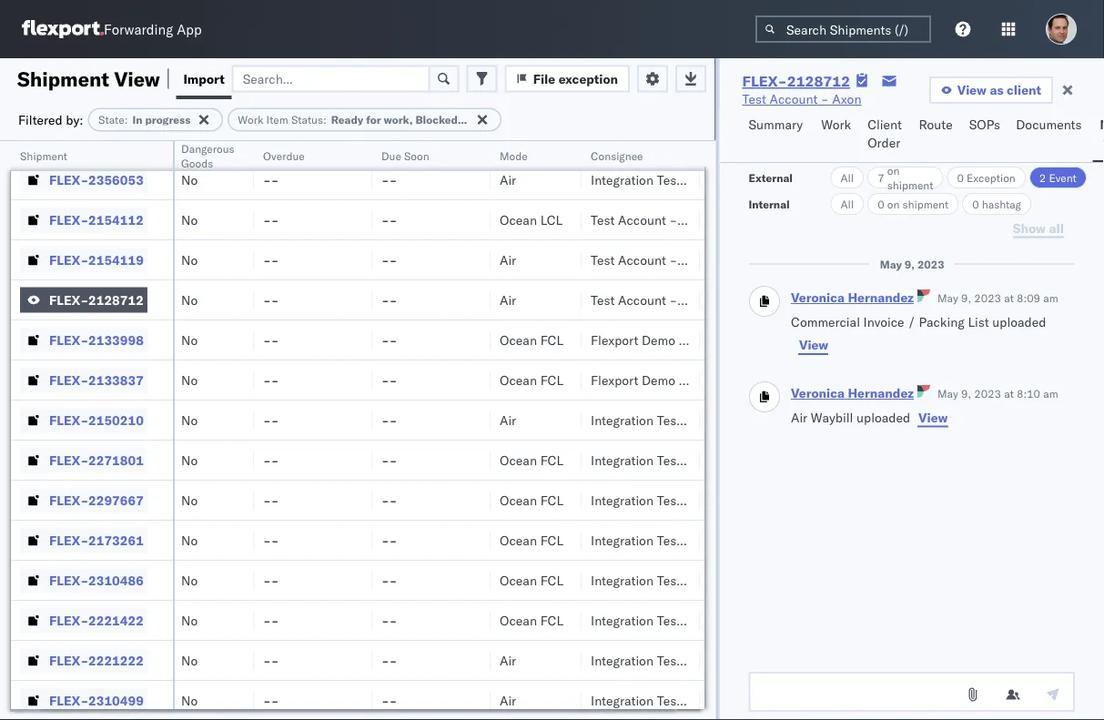 Task type: locate. For each thing, give the bounding box(es) containing it.
fcl for flex-2173261
[[540, 532, 564, 548]]

hernandez up invoice on the top of page
[[848, 290, 914, 305]]

9 ocean from the top
[[500, 612, 537, 628]]

flex- down by:
[[49, 132, 88, 147]]

integration test account - on ag for flex-2150210
[[591, 412, 787, 428]]

ocean lcl down mode button
[[500, 212, 563, 228]]

veronica hernandez button
[[791, 290, 914, 305], [791, 385, 914, 401]]

1 horizontal spatial progress
[[477, 113, 522, 127]]

2221222
[[88, 652, 144, 668]]

flex-2128712 down flex-2154119 at the top left of the page
[[49, 292, 144, 308]]

integration for flex-2150210
[[591, 412, 654, 428]]

on for flex-2150210
[[747, 412, 766, 428]]

shipment up 0 on shipment
[[887, 178, 934, 192]]

ocean for 2154112
[[500, 212, 537, 228]]

view up state : in progress
[[114, 66, 160, 91]]

flex- up summary
[[742, 72, 787, 90]]

1 vertical spatial hernandez
[[848, 385, 914, 401]]

1 horizontal spatial 0
[[957, 171, 964, 184]]

2 on from the top
[[887, 197, 900, 211]]

flex- inside "button"
[[49, 572, 88, 588]]

1 vertical spatial view button
[[917, 408, 948, 427]]

0 vertical spatial veronica hernandez
[[791, 290, 914, 305]]

None text field
[[749, 672, 1075, 712]]

view inside button
[[958, 82, 987, 98]]

2 integration test account - on ag from the top
[[591, 172, 787, 188]]

0 vertical spatial integration test account - on ag
[[591, 132, 787, 147]]

ocean for 2388003
[[500, 132, 537, 147]]

resize handle column header for consignee
[[678, 141, 700, 720]]

no for flex-2310499
[[181, 692, 198, 708]]

0 vertical spatial veronica
[[791, 290, 844, 305]]

1 vertical spatial veronica
[[791, 385, 844, 401]]

1 vertical spatial uploaded
[[856, 409, 910, 425]]

flexport for flex-2133998
[[591, 332, 639, 348]]

7 ocean from the top
[[500, 532, 537, 548]]

co.
[[727, 332, 745, 348], [727, 372, 745, 388]]

2 veronica hernandez button from the top
[[791, 385, 914, 401]]

may 9, 2023 at 8:09 am
[[937, 291, 1058, 305]]

on up external
[[747, 132, 766, 147]]

0 vertical spatial ocean lcl
[[500, 132, 563, 147]]

lcl down file
[[540, 132, 563, 147]]

flex- down flex-2154112 button
[[49, 252, 88, 268]]

1 vertical spatial 9,
[[961, 291, 971, 305]]

all button for 0
[[831, 193, 864, 215]]

2 lcl from the top
[[540, 212, 563, 228]]

no for flex-2154119
[[181, 252, 198, 268]]

2 all from the top
[[841, 197, 854, 211]]

1 lcl from the top
[[540, 132, 563, 147]]

1 vertical spatial co.
[[727, 372, 745, 388]]

flex-2128712 inside button
[[49, 292, 144, 308]]

3 integration from the top
[[591, 412, 654, 428]]

by:
[[66, 112, 83, 127]]

2 horizontal spatial 0
[[972, 197, 979, 211]]

9, up /
[[904, 257, 915, 271]]

client
[[1007, 82, 1042, 98]]

2150210
[[88, 412, 144, 428]]

in right state
[[132, 113, 143, 127]]

forwarding app link
[[22, 20, 202, 38]]

0 vertical spatial at
[[1004, 291, 1014, 305]]

5 ocean fcl from the top
[[500, 532, 564, 548]]

5 fcl from the top
[[540, 532, 564, 548]]

3 ag from the top
[[769, 412, 787, 428]]

ag for flex-2356053
[[769, 172, 787, 188]]

flex- for flex-2128712 button
[[49, 292, 88, 308]]

2 am from the top
[[1043, 387, 1058, 401]]

2 ocean from the top
[[500, 212, 537, 228]]

11 no from the top
[[181, 532, 198, 548]]

2 at from the top
[[1004, 387, 1014, 401]]

on inside 7 on shipment
[[887, 163, 900, 177]]

shipment for 0 on shipment
[[903, 197, 949, 211]]

test account - axon for flex-2154112
[[591, 212, 710, 228]]

may down commercial invoice / packing list uploaded view
[[937, 387, 958, 401]]

flex- down flex-2356053 button
[[49, 212, 88, 228]]

shipment down 7 on shipment
[[903, 197, 949, 211]]

ocean for 2133998
[[500, 332, 537, 348]]

at left 8:10
[[1004, 387, 1014, 401]]

0 vertical spatial am
[[1043, 291, 1058, 305]]

-
[[821, 91, 829, 107], [263, 132, 271, 147], [271, 132, 279, 147], [381, 132, 389, 147], [389, 132, 397, 147], [736, 132, 744, 147], [263, 172, 271, 188], [271, 172, 279, 188], [381, 172, 389, 188], [389, 172, 397, 188], [736, 172, 744, 188], [263, 212, 271, 228], [271, 212, 279, 228], [381, 212, 389, 228], [389, 212, 397, 228], [670, 212, 678, 228], [263, 252, 271, 268], [271, 252, 279, 268], [381, 252, 389, 268], [389, 252, 397, 268], [670, 252, 678, 268], [263, 292, 271, 308], [271, 292, 279, 308], [381, 292, 389, 308], [389, 292, 397, 308], [670, 292, 678, 308], [263, 332, 271, 348], [271, 332, 279, 348], [381, 332, 389, 348], [389, 332, 397, 348], [263, 372, 271, 388], [271, 372, 279, 388], [381, 372, 389, 388], [389, 372, 397, 388], [263, 412, 271, 428], [271, 412, 279, 428], [381, 412, 389, 428], [389, 412, 397, 428], [736, 412, 744, 428], [263, 452, 271, 468], [271, 452, 279, 468], [381, 452, 389, 468], [389, 452, 397, 468], [263, 492, 271, 508], [271, 492, 279, 508], [381, 492, 389, 508], [389, 492, 397, 508], [263, 532, 271, 548], [271, 532, 279, 548], [381, 532, 389, 548], [389, 532, 397, 548], [263, 572, 271, 588], [271, 572, 279, 588], [381, 572, 389, 588], [389, 572, 397, 588], [263, 612, 271, 628], [271, 612, 279, 628], [381, 612, 389, 628], [389, 612, 397, 628], [263, 652, 271, 668], [271, 652, 279, 668], [381, 652, 389, 668], [389, 652, 397, 668], [263, 692, 271, 708], [271, 692, 279, 708], [381, 692, 389, 708], [389, 692, 397, 708]]

work,
[[384, 113, 413, 127]]

waybill
[[811, 409, 853, 425]]

2221422
[[88, 612, 144, 628]]

in
[[132, 113, 143, 127], [464, 113, 474, 127]]

flex- down flex-2221422 button
[[49, 652, 88, 668]]

ocean for 2173261
[[500, 532, 537, 548]]

1 am from the top
[[1043, 291, 1058, 305]]

0 vertical spatial lcl
[[540, 132, 563, 147]]

veronica for air
[[791, 385, 844, 401]]

2 veronica from the top
[[791, 385, 844, 401]]

progress up "dangerous"
[[145, 113, 191, 127]]

veronica hernandez
[[791, 290, 914, 305], [791, 385, 914, 401]]

1 vertical spatial flexport demo shipper co.
[[591, 372, 745, 388]]

2128712
[[787, 72, 850, 90], [88, 292, 144, 308]]

flex-2271801
[[49, 452, 144, 468]]

2 flexport demo shipper co. from the top
[[591, 372, 745, 388]]

app
[[177, 20, 202, 38]]

1 all button from the top
[[831, 167, 864, 188]]

0 horizontal spatial work
[[238, 113, 264, 127]]

hernandez for waybill
[[848, 385, 914, 401]]

flex-2173261
[[49, 532, 144, 548]]

2 vertical spatial may
[[937, 387, 958, 401]]

4 ocean from the top
[[500, 372, 537, 388]]

flex- for flex-2133837 button
[[49, 372, 88, 388]]

uploaded
[[992, 314, 1046, 330], [856, 409, 910, 425]]

at
[[1004, 291, 1014, 305], [1004, 387, 1014, 401]]

0 vertical spatial flexport
[[591, 332, 639, 348]]

1 vertical spatial on
[[747, 172, 766, 188]]

veronica hernandez up air waybill uploaded view
[[791, 385, 914, 401]]

flex-2310499
[[49, 692, 144, 708]]

1 no from the top
[[181, 132, 198, 147]]

flex-2154112
[[49, 212, 144, 228]]

7 no from the top
[[181, 372, 198, 388]]

ocean for 2133837
[[500, 372, 537, 388]]

on up internal
[[747, 172, 766, 188]]

blocked,
[[416, 113, 461, 127]]

6 ocean fcl from the top
[[500, 572, 564, 588]]

2128712 down the 2154119
[[88, 292, 144, 308]]

0 vertical spatial 2128712
[[787, 72, 850, 90]]

flex- down flex-2150210 button
[[49, 452, 88, 468]]

flex-2128712 up summary
[[742, 72, 850, 90]]

1 vertical spatial all button
[[831, 193, 864, 215]]

resize handle column header
[[151, 141, 173, 720], [232, 141, 254, 720], [351, 141, 372, 720], [469, 141, 491, 720], [560, 141, 582, 720], [678, 141, 700, 720]]

7 on shipment
[[878, 163, 934, 192]]

2 integration from the top
[[591, 172, 654, 188]]

2 hernandez from the top
[[848, 385, 914, 401]]

no for flex-2133837
[[181, 372, 198, 388]]

mode button
[[491, 145, 564, 163]]

0
[[957, 171, 964, 184], [878, 197, 885, 211], [972, 197, 979, 211]]

1 horizontal spatial work
[[821, 117, 851, 132]]

uploaded down 8:09
[[992, 314, 1046, 330]]

flex- down flex-2154119 button
[[49, 292, 88, 308]]

4 fcl from the top
[[540, 492, 564, 508]]

all button left 0 on shipment
[[831, 193, 864, 215]]

5 no from the top
[[181, 292, 198, 308]]

0 vertical spatial ag
[[769, 132, 787, 147]]

on down 7 on shipment
[[887, 197, 900, 211]]

0 vertical spatial uploaded
[[992, 314, 1046, 330]]

1 fcl from the top
[[540, 332, 564, 348]]

1 veronica hernandez from the top
[[791, 290, 914, 305]]

0 vertical spatial veronica hernandez button
[[791, 290, 914, 305]]

0 vertical spatial shipment
[[887, 178, 934, 192]]

axon
[[832, 91, 862, 107], [681, 212, 710, 228], [681, 252, 710, 268], [681, 292, 710, 308]]

uploaded right waybill
[[856, 409, 910, 425]]

0 vertical spatial shipper
[[679, 332, 724, 348]]

flex-2133837 button
[[20, 367, 147, 393]]

work left item
[[238, 113, 264, 127]]

0 vertical spatial on
[[747, 132, 766, 147]]

8 ocean from the top
[[500, 572, 537, 588]]

shipment up by:
[[17, 66, 109, 91]]

shipper for flex-2133837
[[679, 372, 724, 388]]

0 horizontal spatial view button
[[798, 336, 829, 354]]

2 vertical spatial on
[[747, 412, 766, 428]]

ag up external
[[769, 132, 787, 147]]

2 vertical spatial 2023
[[974, 387, 1001, 401]]

flex-2128712
[[742, 72, 850, 90], [49, 292, 144, 308]]

ocean fcl for 2133837
[[500, 372, 564, 388]]

flex- for flex-2154119 button
[[49, 252, 88, 268]]

ocean fcl
[[500, 332, 564, 348], [500, 372, 564, 388], [500, 452, 564, 468], [500, 492, 564, 508], [500, 532, 564, 548], [500, 572, 564, 588], [500, 612, 564, 628]]

route
[[919, 117, 953, 132]]

1 horizontal spatial uploaded
[[992, 314, 1046, 330]]

1 : from the left
[[124, 113, 128, 127]]

6 fcl from the top
[[540, 572, 564, 588]]

work
[[238, 113, 264, 127], [821, 117, 851, 132]]

2023 up 'packing'
[[917, 257, 944, 271]]

--
[[263, 132, 279, 147], [381, 132, 397, 147], [263, 172, 279, 188], [381, 172, 397, 188], [263, 212, 279, 228], [381, 212, 397, 228], [263, 252, 279, 268], [381, 252, 397, 268], [263, 292, 279, 308], [381, 292, 397, 308], [263, 332, 279, 348], [381, 332, 397, 348], [263, 372, 279, 388], [381, 372, 397, 388], [263, 412, 279, 428], [381, 412, 397, 428], [263, 452, 279, 468], [381, 452, 397, 468], [263, 492, 279, 508], [381, 492, 397, 508], [263, 532, 279, 548], [381, 532, 397, 548], [263, 572, 279, 588], [381, 572, 397, 588], [263, 612, 279, 628], [381, 612, 397, 628], [263, 652, 279, 668], [381, 652, 397, 668], [263, 692, 279, 708], [381, 692, 397, 708]]

2 ocean lcl from the top
[[500, 212, 563, 228]]

: up 2388003
[[124, 113, 128, 127]]

1 horizontal spatial flex-2128712
[[742, 72, 850, 90]]

1 vertical spatial flexport
[[591, 372, 639, 388]]

2 vertical spatial integration
[[591, 412, 654, 428]]

0 vertical spatial all button
[[831, 167, 864, 188]]

9, for packing
[[961, 291, 971, 305]]

2 shipper from the top
[[679, 372, 724, 388]]

on for flex-2356053
[[747, 172, 766, 188]]

2128712 up work button
[[787, 72, 850, 90]]

flex- for flex-2297667 button
[[49, 492, 88, 508]]

ocean lcl for integration test account - on ag
[[500, 132, 563, 147]]

0 vertical spatial on
[[887, 163, 900, 177]]

0 horizontal spatial flex-2128712
[[49, 292, 144, 308]]

flex- down flex-2221222 button
[[49, 692, 88, 708]]

internal
[[749, 197, 790, 211]]

all for 0
[[841, 197, 854, 211]]

ocean fcl for 2297667
[[500, 492, 564, 508]]

1 vertical spatial integration test account - on ag
[[591, 172, 787, 188]]

2 resize handle column header from the left
[[232, 141, 254, 720]]

1 all from the top
[[841, 171, 854, 184]]

1 ocean fcl from the top
[[500, 332, 564, 348]]

2133837
[[88, 372, 144, 388]]

no for flex-2221422
[[181, 612, 198, 628]]

9, left 8:10
[[961, 387, 971, 401]]

2023 left 8:10
[[974, 387, 1001, 401]]

: left ready
[[323, 113, 327, 127]]

air for 2154119
[[500, 252, 516, 268]]

0 for 0 exception
[[957, 171, 964, 184]]

all
[[841, 171, 854, 184], [841, 197, 854, 211]]

flexport for flex-2133837
[[591, 372, 639, 388]]

view left as
[[958, 82, 987, 98]]

test account - axon for flex-2154119
[[591, 252, 710, 268]]

0 down 7
[[878, 197, 885, 211]]

1 vertical spatial veronica hernandez button
[[791, 385, 914, 401]]

10 no from the top
[[181, 492, 198, 508]]

test account - axon
[[742, 91, 862, 107], [591, 212, 710, 228], [591, 252, 710, 268], [591, 292, 710, 308]]

veronica up waybill
[[791, 385, 844, 401]]

2 vertical spatial ag
[[769, 412, 787, 428]]

2023 for view
[[974, 387, 1001, 401]]

15 no from the top
[[181, 692, 198, 708]]

am
[[1043, 291, 1058, 305], [1043, 387, 1058, 401]]

route button
[[912, 108, 962, 162]]

2023 up list
[[974, 291, 1001, 305]]

0 for 0 on shipment
[[878, 197, 885, 211]]

1 integration test account - on ag from the top
[[591, 132, 787, 147]]

flex- for flex-2310499 button
[[49, 692, 88, 708]]

0 vertical spatial integration
[[591, 132, 654, 147]]

1 co. from the top
[[727, 332, 745, 348]]

0 vertical spatial view button
[[798, 336, 829, 354]]

work for work item status : ready for work, blocked, in progress
[[238, 113, 264, 127]]

1 ocean from the top
[[500, 132, 537, 147]]

ocean fcl for 2173261
[[500, 532, 564, 548]]

1 vertical spatial am
[[1043, 387, 1058, 401]]

on
[[887, 163, 900, 177], [887, 197, 900, 211]]

account
[[770, 91, 818, 107], [684, 132, 732, 147], [684, 172, 732, 188], [618, 212, 666, 228], [618, 252, 666, 268], [618, 292, 666, 308], [684, 412, 732, 428]]

shipment
[[17, 66, 109, 91], [20, 149, 67, 163]]

0 horizontal spatial 2128712
[[88, 292, 144, 308]]

no for flex-2154112
[[181, 212, 198, 228]]

lcl down mode button
[[540, 212, 563, 228]]

0 left exception
[[957, 171, 964, 184]]

integration
[[591, 132, 654, 147], [591, 172, 654, 188], [591, 412, 654, 428]]

demo for flex-2133998
[[642, 332, 676, 348]]

9, for view
[[961, 387, 971, 401]]

2154119
[[88, 252, 144, 268]]

veronica
[[791, 290, 844, 305], [791, 385, 844, 401]]

flex- for flex-2133998 button
[[49, 332, 88, 348]]

7 fcl from the top
[[540, 612, 564, 628]]

9 no from the top
[[181, 452, 198, 468]]

ocean
[[500, 132, 537, 147], [500, 212, 537, 228], [500, 332, 537, 348], [500, 372, 537, 388], [500, 452, 537, 468], [500, 492, 537, 508], [500, 532, 537, 548], [500, 572, 537, 588], [500, 612, 537, 628]]

all left 0 on shipment
[[841, 197, 854, 211]]

2 vertical spatial 9,
[[961, 387, 971, 401]]

ag up internal
[[769, 172, 787, 188]]

shipment down filtered
[[20, 149, 67, 163]]

2 ag from the top
[[769, 172, 787, 188]]

am right 8:10
[[1043, 387, 1058, 401]]

2 flexport from the top
[[591, 372, 639, 388]]

1 on from the top
[[887, 163, 900, 177]]

may 9, 2023
[[880, 257, 944, 271]]

flex- down 'shipment' button
[[49, 172, 88, 188]]

co. for flex-2133837
[[727, 372, 745, 388]]

1 veronica from the top
[[791, 290, 844, 305]]

1 ocean lcl from the top
[[500, 132, 563, 147]]

1 vertical spatial demo
[[642, 372, 676, 388]]

1 vertical spatial veronica hernandez
[[791, 385, 914, 401]]

0 vertical spatial may
[[880, 257, 902, 271]]

lcl for integration
[[540, 132, 563, 147]]

hashtag
[[982, 197, 1022, 211]]

flex-2150210 button
[[20, 407, 147, 433]]

2023 for packing
[[974, 291, 1001, 305]]

no for flex-2150210
[[181, 412, 198, 428]]

hernandez
[[848, 290, 914, 305], [848, 385, 914, 401]]

flexport demo shipper co.
[[591, 332, 745, 348], [591, 372, 745, 388]]

3 on from the top
[[747, 412, 766, 428]]

1 vertical spatial may
[[937, 291, 958, 305]]

2 progress from the left
[[477, 113, 522, 127]]

am right 8:09
[[1043, 291, 1058, 305]]

lcl for test
[[540, 212, 563, 228]]

1 vertical spatial lcl
[[540, 212, 563, 228]]

flexport demo shipper co. for flex-2133998
[[591, 332, 745, 348]]

2 co. from the top
[[727, 372, 745, 388]]

5 ocean from the top
[[500, 452, 537, 468]]

integration test account - on ag for flex-2388003
[[591, 132, 787, 147]]

shipment for shipment
[[20, 149, 67, 163]]

0 vertical spatial all
[[841, 171, 854, 184]]

fcl
[[540, 332, 564, 348], [540, 372, 564, 388], [540, 452, 564, 468], [540, 492, 564, 508], [540, 532, 564, 548], [540, 572, 564, 588], [540, 612, 564, 628]]

6 resize handle column header from the left
[[678, 141, 700, 720]]

2 event
[[1040, 171, 1077, 184]]

1 ag from the top
[[769, 132, 787, 147]]

1 vertical spatial ocean lcl
[[500, 212, 563, 228]]

1 vertical spatial integration
[[591, 172, 654, 188]]

2 vertical spatial integration test account - on ag
[[591, 412, 787, 428]]

2 veronica hernandez from the top
[[791, 385, 914, 401]]

6 ocean from the top
[[500, 492, 537, 508]]

0 vertical spatial hernandez
[[848, 290, 914, 305]]

13 no from the top
[[181, 612, 198, 628]]

1 vertical spatial 2023
[[974, 291, 1001, 305]]

1 shipper from the top
[[679, 332, 724, 348]]

work down test account - axon link
[[821, 117, 851, 132]]

flex-2310499 button
[[20, 688, 147, 713]]

2023
[[917, 257, 944, 271], [974, 291, 1001, 305], [974, 387, 1001, 401]]

3 integration test account - on ag from the top
[[591, 412, 787, 428]]

may for view
[[937, 387, 958, 401]]

flex- down flex-2297667 button
[[49, 532, 88, 548]]

on left waybill
[[747, 412, 766, 428]]

all button left 7
[[831, 167, 864, 188]]

0 horizontal spatial progress
[[145, 113, 191, 127]]

hernandez up air waybill uploaded view
[[848, 385, 914, 401]]

2 ocean fcl from the top
[[500, 372, 564, 388]]

import button
[[176, 58, 232, 99]]

0 left hashtag
[[972, 197, 979, 211]]

2 all button from the top
[[831, 193, 864, 215]]

flex- down flex-2133837 button
[[49, 412, 88, 428]]

flex-2221222 button
[[20, 648, 147, 673]]

8:09
[[1017, 291, 1040, 305]]

test account - axon for flex-2128712
[[591, 292, 710, 308]]

1 demo from the top
[[642, 332, 676, 348]]

flex- down flex-2133998 button
[[49, 372, 88, 388]]

1 horizontal spatial :
[[323, 113, 327, 127]]

0 horizontal spatial in
[[132, 113, 143, 127]]

view button down may 9, 2023 at 8:10 am
[[917, 408, 948, 427]]

1 vertical spatial on
[[887, 197, 900, 211]]

0 exception
[[957, 171, 1016, 184]]

lcl
[[540, 132, 563, 147], [540, 212, 563, 228]]

3 no from the top
[[181, 212, 198, 228]]

0 vertical spatial flexport demo shipper co.
[[591, 332, 745, 348]]

axon for flex-2154119
[[681, 252, 710, 268]]

4 resize handle column header from the left
[[469, 141, 491, 720]]

ocean for 2310486
[[500, 572, 537, 588]]

4 no from the top
[[181, 252, 198, 268]]

am for commercial invoice / packing list uploaded view
[[1043, 291, 1058, 305]]

7 ocean fcl from the top
[[500, 612, 564, 628]]

flex-2154119
[[49, 252, 144, 268]]

flex-2133998
[[49, 332, 144, 348]]

1 flexport from the top
[[591, 332, 639, 348]]

may up 'packing'
[[937, 291, 958, 305]]

sops button
[[962, 108, 1009, 162]]

flex- inside button
[[49, 372, 88, 388]]

on right 7
[[887, 163, 900, 177]]

air for 2150210
[[500, 412, 516, 428]]

veronica hernandez button up commercial
[[791, 290, 914, 305]]

2154112
[[88, 212, 144, 228]]

shipment inside 7 on shipment
[[887, 178, 934, 192]]

1 veronica hernandez button from the top
[[791, 290, 914, 305]]

no for flex-2388003
[[181, 132, 198, 147]]

may up invoice on the top of page
[[880, 257, 902, 271]]

event
[[1049, 171, 1077, 184]]

6 no from the top
[[181, 332, 198, 348]]

ocean lcl up mode
[[500, 132, 563, 147]]

3 ocean fcl from the top
[[500, 452, 564, 468]]

8 no from the top
[[181, 412, 198, 428]]

14 no from the top
[[181, 652, 198, 668]]

flexport
[[591, 332, 639, 348], [591, 372, 639, 388]]

4 ocean fcl from the top
[[500, 492, 564, 508]]

1 integration from the top
[[591, 132, 654, 147]]

veronica up commercial
[[791, 290, 844, 305]]

0 horizontal spatial 0
[[878, 197, 885, 211]]

in right blocked,
[[464, 113, 474, 127]]

air for 2356053
[[500, 172, 516, 188]]

resize handle column header for dangerous goods
[[232, 141, 254, 720]]

1 vertical spatial all
[[841, 197, 854, 211]]

shipment inside button
[[20, 149, 67, 163]]

view down commercial
[[799, 337, 828, 353]]

flex- down flex-2173261 button on the left
[[49, 572, 88, 588]]

ag left waybill
[[769, 412, 787, 428]]

1 on from the top
[[747, 132, 766, 147]]

view button down commercial
[[798, 336, 829, 354]]

0 vertical spatial shipment
[[17, 66, 109, 91]]

ocean for 2221422
[[500, 612, 537, 628]]

flex- down flex-2128712 button
[[49, 332, 88, 348]]

2 fcl from the top
[[540, 372, 564, 388]]

1 vertical spatial shipment
[[903, 197, 949, 211]]

no for flex-2133998
[[181, 332, 198, 348]]

1 vertical spatial 2128712
[[88, 292, 144, 308]]

integration test account - on ag
[[591, 132, 787, 147], [591, 172, 787, 188], [591, 412, 787, 428]]

3 ocean from the top
[[500, 332, 537, 348]]

1 resize handle column header from the left
[[151, 141, 173, 720]]

1 in from the left
[[132, 113, 143, 127]]

on for 7
[[887, 163, 900, 177]]

12 no from the top
[[181, 572, 198, 588]]

1 horizontal spatial view button
[[917, 408, 948, 427]]

Search... text field
[[232, 65, 430, 92]]

flex- down flex-2310486 "button"
[[49, 612, 88, 628]]

0 vertical spatial demo
[[642, 332, 676, 348]]

view as client
[[958, 82, 1042, 98]]

flex-2356053 button
[[20, 167, 147, 193]]

1 horizontal spatial in
[[464, 113, 474, 127]]

5 resize handle column header from the left
[[560, 141, 582, 720]]

2 no from the top
[[181, 172, 198, 188]]

3 fcl from the top
[[540, 452, 564, 468]]

1 flexport demo shipper co. from the top
[[591, 332, 745, 348]]

veronica hernandez button up air waybill uploaded view
[[791, 385, 914, 401]]

work inside button
[[821, 117, 851, 132]]

progress up mode
[[477, 113, 522, 127]]

dangerous goods button
[[172, 137, 247, 170]]

0 horizontal spatial :
[[124, 113, 128, 127]]

:
[[124, 113, 128, 127], [323, 113, 327, 127]]

flex- for flex-2173261 button on the left
[[49, 532, 88, 548]]

1 hernandez from the top
[[848, 290, 914, 305]]

2 on from the top
[[747, 172, 766, 188]]

state
[[98, 113, 124, 127]]

9, up list
[[961, 291, 971, 305]]

2 demo from the top
[[642, 372, 676, 388]]

veronica hernandez for invoice
[[791, 290, 914, 305]]

demo
[[642, 332, 676, 348], [642, 372, 676, 388]]

1 vertical spatial at
[[1004, 387, 1014, 401]]

flex- for flex-2221422 button
[[49, 612, 88, 628]]

at left 8:09
[[1004, 291, 1014, 305]]

1 vertical spatial ag
[[769, 172, 787, 188]]

all left 7
[[841, 171, 854, 184]]

no for flex-2128712
[[181, 292, 198, 308]]

1 vertical spatial shipment
[[20, 149, 67, 163]]

1 at from the top
[[1004, 291, 1014, 305]]

7
[[878, 171, 885, 184]]

flex- down flex-2271801 button
[[49, 492, 88, 508]]

0 vertical spatial co.
[[727, 332, 745, 348]]

veronica hernandez up commercial
[[791, 290, 914, 305]]

1 vertical spatial flex-2128712
[[49, 292, 144, 308]]

1 vertical spatial shipper
[[679, 372, 724, 388]]

flex- for flex-2310486 "button"
[[49, 572, 88, 588]]

import
[[183, 71, 225, 86]]



Task type: vqa. For each thing, say whether or not it's contained in the screenshot.


Task type: describe. For each thing, give the bounding box(es) containing it.
axon for flex-2128712
[[681, 292, 710, 308]]

ag for flex-2150210
[[769, 412, 787, 428]]

resize handle column header for mode
[[560, 141, 582, 720]]

air waybill uploaded view
[[791, 409, 948, 425]]

fcl for flex-2221422
[[540, 612, 564, 628]]

at for commercial invoice / packing list uploaded view
[[1004, 291, 1014, 305]]

no for flex-2221222
[[181, 652, 198, 668]]

0 for 0 hashtag
[[972, 197, 979, 211]]

client
[[868, 117, 902, 132]]

flexport. image
[[22, 20, 104, 38]]

no for flex-2271801
[[181, 452, 198, 468]]

Search Shipments (/) text field
[[756, 15, 931, 43]]

ocean fcl for 2310486
[[500, 572, 564, 588]]

at for air waybill uploaded view
[[1004, 387, 1014, 401]]

as
[[990, 82, 1004, 98]]

0 vertical spatial 9,
[[904, 257, 915, 271]]

2133998
[[88, 332, 144, 348]]

veronica for commercial
[[791, 290, 844, 305]]

list
[[968, 314, 989, 330]]

due soon
[[381, 149, 429, 163]]

flex-2128712 link
[[742, 72, 850, 90]]

no for flex-2297667
[[181, 492, 198, 508]]

commercial invoice / packing list uploaded view
[[791, 314, 1046, 353]]

file exception
[[533, 71, 618, 86]]

soon
[[404, 149, 429, 163]]

file
[[533, 71, 556, 86]]

consignee
[[591, 149, 643, 163]]

ready
[[331, 113, 363, 127]]

2173261
[[88, 532, 144, 548]]

axon for flex-2154112
[[681, 212, 710, 228]]

summary
[[749, 117, 803, 132]]

flex-2271801 button
[[20, 447, 147, 473]]

forwarding app
[[104, 20, 202, 38]]

demo for flex-2133837
[[642, 372, 676, 388]]

flex-2150210
[[49, 412, 144, 428]]

veronica hernandez button for invoice
[[791, 290, 914, 305]]

/
[[907, 314, 915, 330]]

flex- for 'flex-2388003' button
[[49, 132, 88, 147]]

fcl for flex-2297667
[[540, 492, 564, 508]]

documents
[[1016, 117, 1082, 132]]

flex-2388003 button
[[20, 127, 147, 152]]

ocean fcl for 2133998
[[500, 332, 564, 348]]

invoice
[[863, 314, 904, 330]]

2297667
[[88, 492, 144, 508]]

veronica hernandez button for waybill
[[791, 385, 914, 401]]

work button
[[814, 108, 861, 162]]

flex-2388003
[[49, 132, 144, 147]]

2 in from the left
[[464, 113, 474, 127]]

forwarding
[[104, 20, 173, 38]]

flex- for flex-2150210 button
[[49, 412, 88, 428]]

flex-2221422
[[49, 612, 144, 628]]

- inside test account - axon link
[[821, 91, 829, 107]]

filtered by:
[[18, 112, 83, 127]]

resize handle column header for shipment
[[151, 141, 173, 720]]

all for 7
[[841, 171, 854, 184]]

fcl for flex-2271801
[[540, 452, 564, 468]]

fcl for flex-2133998
[[540, 332, 564, 348]]

2128712 inside button
[[88, 292, 144, 308]]

flex-2221222
[[49, 652, 144, 668]]

status
[[291, 113, 323, 127]]

2 : from the left
[[323, 113, 327, 127]]

2271801
[[88, 452, 144, 468]]

integration for flex-2356053
[[591, 172, 654, 188]]

exception
[[967, 171, 1016, 184]]

2
[[1040, 171, 1046, 184]]

on for flex-2388003
[[747, 132, 766, 147]]

external
[[749, 171, 793, 184]]

0 vertical spatial 2023
[[917, 257, 944, 271]]

ocean fcl for 2221422
[[500, 612, 564, 628]]

flex-2133998 button
[[20, 327, 147, 353]]

mode
[[500, 149, 528, 163]]

0 vertical spatial flex-2128712
[[742, 72, 850, 90]]

commercial
[[791, 314, 860, 330]]

view button for air waybill uploaded view
[[917, 408, 948, 427]]

0 hashtag
[[972, 197, 1022, 211]]

air for 2128712
[[500, 292, 516, 308]]

2388003
[[88, 132, 144, 147]]

goods
[[181, 156, 213, 170]]

ocean for 2297667
[[500, 492, 537, 508]]

for
[[366, 113, 381, 127]]

test account - axon link
[[742, 90, 862, 108]]

summary button
[[742, 108, 814, 162]]

view down may 9, 2023 at 8:10 am
[[918, 409, 948, 425]]

8:10
[[1017, 387, 1040, 401]]

fcl for flex-2133837
[[540, 372, 564, 388]]

flex-2297667 button
[[20, 488, 147, 513]]

0 on shipment
[[878, 197, 949, 211]]

integration test account - on ag for flex-2356053
[[591, 172, 787, 188]]

ocean fcl for 2271801
[[500, 452, 564, 468]]

flex-2310486
[[49, 572, 144, 588]]

order
[[868, 135, 901, 151]]

no for flex-2173261
[[181, 532, 198, 548]]

no for flex-2356053
[[181, 172, 198, 188]]

integration for flex-2388003
[[591, 132, 654, 147]]

dangerous
[[181, 142, 235, 155]]

shipment for 7 on shipment
[[887, 178, 934, 192]]

0 horizontal spatial uploaded
[[856, 409, 910, 425]]

due
[[381, 149, 401, 163]]

flex- for flex-2356053 button
[[49, 172, 88, 188]]

flex-2128712 button
[[20, 287, 147, 313]]

flex-2310486 button
[[20, 568, 147, 593]]

flex-2154119 button
[[20, 247, 147, 273]]

item
[[266, 113, 288, 127]]

ocean for 2271801
[[500, 452, 537, 468]]

2356053
[[88, 172, 144, 188]]

shipment view
[[17, 66, 160, 91]]

flex-2154112 button
[[20, 207, 147, 233]]

1 horizontal spatial 2128712
[[787, 72, 850, 90]]

view button for commercial invoice / packing list uploaded view
[[798, 336, 829, 354]]

overdue
[[263, 149, 305, 163]]

all button for 7
[[831, 167, 864, 188]]

flex-2173261 button
[[20, 528, 147, 553]]

dangerous goods
[[181, 142, 235, 170]]

flexport demo shipper co. for flex-2133837
[[591, 372, 745, 388]]

sops
[[969, 117, 1001, 132]]

3 resize handle column header from the left
[[351, 141, 372, 720]]

flex-2356053
[[49, 172, 144, 188]]

may for packing
[[937, 291, 958, 305]]

on for 0
[[887, 197, 900, 211]]

work item status : ready for work, blocked, in progress
[[238, 113, 522, 127]]

2310486
[[88, 572, 144, 588]]

flex- for flex-2221222 button
[[49, 652, 88, 668]]

flex- for flex-2154112 button
[[49, 212, 88, 228]]

fcl for flex-2310486
[[540, 572, 564, 588]]

co. for flex-2133998
[[727, 332, 745, 348]]

am for air waybill uploaded view
[[1043, 387, 1058, 401]]

hernandez for invoice
[[848, 290, 914, 305]]

client order
[[868, 117, 902, 151]]

may 9, 2023 at 8:10 am
[[937, 387, 1058, 401]]

shipper for flex-2133998
[[679, 332, 724, 348]]

view as client button
[[929, 76, 1053, 104]]

documents button
[[1009, 108, 1093, 162]]

air for 2310499
[[500, 692, 516, 708]]

view inside commercial invoice / packing list uploaded view
[[799, 337, 828, 353]]

flex-2297667
[[49, 492, 144, 508]]

shipment button
[[11, 145, 155, 163]]

1 progress from the left
[[145, 113, 191, 127]]

work for work
[[821, 117, 851, 132]]

client order button
[[861, 108, 912, 162]]

no for flex-2310486
[[181, 572, 198, 588]]

shipment for shipment view
[[17, 66, 109, 91]]

flex- for flex-2271801 button
[[49, 452, 88, 468]]

uploaded inside commercial invoice / packing list uploaded view
[[992, 314, 1046, 330]]



